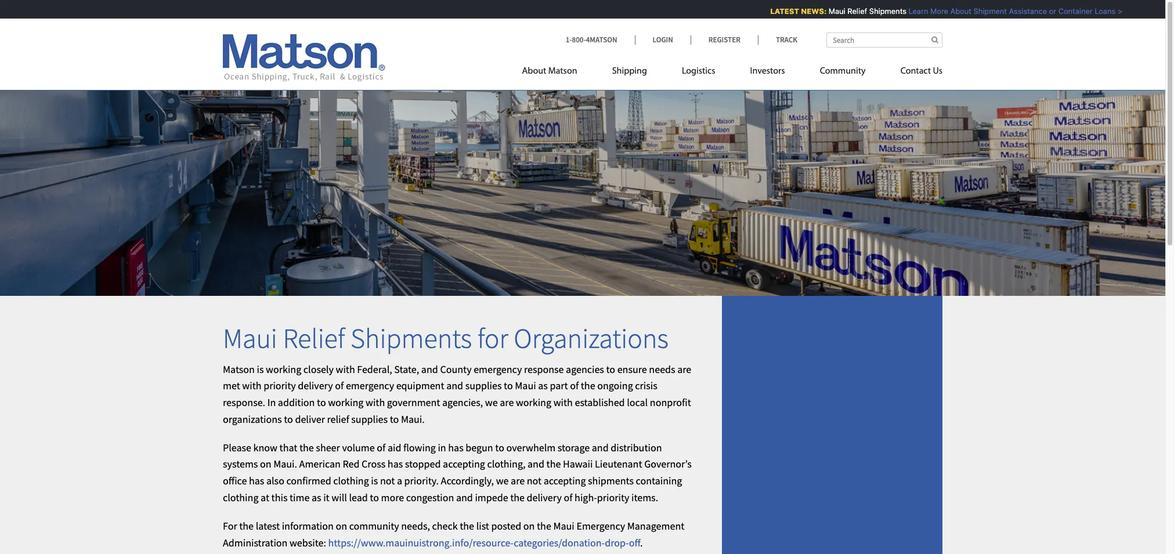 Task type: describe. For each thing, give the bounding box(es) containing it.
aid
[[388, 441, 402, 455]]

ensure
[[618, 363, 647, 376]]

search image
[[932, 36, 939, 44]]

it
[[324, 491, 330, 505]]

delivery inside please know that the sheer volume of aid flowing in has begun to overwhelm storage and distribution systems on maui. american red cross has stopped accepting clothing, and the hawaii lieutenant governor's office has also confirmed clothing is not a priority. accordingly, we are not accepting shipments containing clothing at this time as it will lead to more congestion and impede the delivery of high-priority items.
[[527, 491, 562, 505]]

shipping
[[612, 67, 647, 76]]

part
[[550, 379, 568, 393]]

on inside please know that the sheer volume of aid flowing in has begun to overwhelm storage and distribution systems on maui. american red cross has stopped accepting clothing, and the hawaii lieutenant governor's office has also confirmed clothing is not a priority. accordingly, we are not accepting shipments containing clothing at this time as it will lead to more congestion and impede the delivery of high-priority items.
[[260, 458, 272, 471]]

register
[[709, 35, 741, 45]]

impede
[[475, 491, 508, 505]]

learn more about shipment assistance or container loans > link
[[904, 6, 1117, 16]]

cross
[[362, 458, 386, 471]]

learn
[[904, 6, 923, 16]]

agencies
[[566, 363, 604, 376]]

investors
[[751, 67, 785, 76]]

login link
[[635, 35, 691, 45]]

community link
[[803, 61, 884, 85]]

matson is working closely with federal, state, and county emergency response agencies to ensure needs are met with priority delivery of emergency equipment and supplies to maui as part of the ongoing crisis response. in addition to working with government agencies, we are working with established local nonprofit organizations to deliver relief supplies to maui.
[[223, 363, 692, 426]]

this
[[272, 491, 288, 505]]

that
[[280, 441, 298, 455]]

more
[[925, 6, 943, 16]]

congestion
[[406, 491, 454, 505]]

equipment
[[396, 379, 445, 393]]

response
[[524, 363, 564, 376]]

overwhelm
[[507, 441, 556, 455]]

please know that the sheer volume of aid flowing in has begun to overwhelm storage and distribution systems on maui. american red cross has stopped accepting clothing, and the hawaii lieutenant governor's office has also confirmed clothing is not a priority. accordingly, we are not accepting shipments containing clothing at this time as it will lead to more congestion and impede the delivery of high-priority items.
[[223, 441, 692, 505]]

emergency
[[577, 520, 625, 533]]

about inside the about matson link
[[522, 67, 547, 76]]

the right for
[[239, 520, 254, 533]]

off
[[629, 536, 640, 550]]

stopped
[[405, 458, 441, 471]]

at
[[261, 491, 269, 505]]

2 not from the left
[[527, 475, 542, 488]]

sheer
[[316, 441, 340, 455]]

with down the federal,
[[366, 396, 385, 409]]

1 vertical spatial emergency
[[346, 379, 394, 393]]

1-800-4matson
[[566, 35, 618, 45]]

systems
[[223, 458, 258, 471]]

0 horizontal spatial has
[[249, 475, 264, 488]]

0 vertical spatial are
[[678, 363, 692, 376]]

will
[[332, 491, 347, 505]]

and down the county
[[447, 379, 463, 393]]

a
[[397, 475, 402, 488]]

clothing,
[[488, 458, 526, 471]]

loans
[[1090, 6, 1111, 16]]

and up lieutenant
[[592, 441, 609, 455]]

also
[[267, 475, 284, 488]]

us
[[933, 67, 943, 76]]

agencies,
[[443, 396, 483, 409]]

1-800-4matson link
[[566, 35, 635, 45]]

for the latest information on community needs, check the list posted on the maui emergency management administration website:
[[223, 520, 685, 550]]

priority inside matson is working closely with federal, state, and county emergency response agencies to ensure needs are met with priority delivery of emergency equipment and supplies to maui as part of the ongoing crisis response. in addition to working with government agencies, we are working with established local nonprofit organizations to deliver relief supplies to maui.
[[264, 379, 296, 393]]

in
[[268, 396, 276, 409]]

organizations
[[514, 321, 669, 356]]

2 horizontal spatial working
[[516, 396, 552, 409]]

met
[[223, 379, 240, 393]]

1 not from the left
[[380, 475, 395, 488]]

maui. inside please know that the sheer volume of aid flowing in has begun to overwhelm storage and distribution systems on maui. american red cross has stopped accepting clothing, and the hawaii lieutenant governor's office has also confirmed clothing is not a priority. accordingly, we are not accepting shipments containing clothing at this time as it will lead to more congestion and impede the delivery of high-priority items.
[[274, 458, 297, 471]]

blue matson logo with ocean, shipping, truck, rail and logistics written beneath it. image
[[223, 34, 386, 82]]

county
[[440, 363, 472, 376]]

shipments
[[588, 475, 634, 488]]

or
[[1044, 6, 1051, 16]]

1 vertical spatial supplies
[[351, 413, 388, 426]]

shipping link
[[595, 61, 665, 85]]

contact us link
[[884, 61, 943, 85]]

website:
[[290, 536, 326, 550]]

1 vertical spatial clothing
[[223, 491, 259, 505]]

container
[[1053, 6, 1088, 16]]

to down addition
[[284, 413, 293, 426]]

matson inside matson is working closely with federal, state, and county emergency response agencies to ensure needs are met with priority delivery of emergency equipment and supplies to maui as part of the ongoing crisis response. in addition to working with government agencies, we are working with established local nonprofit organizations to deliver relief supplies to maui.
[[223, 363, 255, 376]]

track
[[776, 35, 798, 45]]

in
[[438, 441, 446, 455]]

relief
[[327, 413, 349, 426]]

please
[[223, 441, 251, 455]]

accordingly,
[[441, 475, 494, 488]]

and down the accordingly,
[[456, 491, 473, 505]]

time
[[290, 491, 310, 505]]

ongoing
[[598, 379, 633, 393]]

priority inside please know that the sheer volume of aid flowing in has begun to overwhelm storage and distribution systems on maui. american red cross has stopped accepting clothing, and the hawaii lieutenant governor's office has also confirmed clothing is not a priority. accordingly, we are not accepting shipments containing clothing at this time as it will lead to more congestion and impede the delivery of high-priority items.
[[597, 491, 630, 505]]

https://www.mauinuistrong.info/resource-
[[328, 536, 514, 550]]

maui. inside matson is working closely with federal, state, and county emergency response agencies to ensure needs are met with priority delivery of emergency equipment and supplies to maui as part of the ongoing crisis response. in addition to working with government agencies, we are working with established local nonprofit organizations to deliver relief supplies to maui.
[[401, 413, 425, 426]]

administration
[[223, 536, 288, 550]]

0 vertical spatial has
[[448, 441, 464, 455]]

2 horizontal spatial on
[[524, 520, 535, 533]]

addition
[[278, 396, 315, 409]]

established
[[575, 396, 625, 409]]

and up equipment
[[422, 363, 438, 376]]

top menu navigation
[[522, 61, 943, 85]]

0 horizontal spatial relief
[[283, 321, 345, 356]]

for
[[478, 321, 509, 356]]

begun
[[466, 441, 493, 455]]

of left aid
[[377, 441, 386, 455]]

information
[[282, 520, 334, 533]]

closely
[[304, 363, 334, 376]]

4matson
[[586, 35, 618, 45]]

with down 'part'
[[554, 396, 573, 409]]

categories/donation-
[[514, 536, 605, 550]]

we inside matson is working closely with federal, state, and county emergency response agencies to ensure needs are met with priority delivery of emergency equipment and supplies to maui as part of the ongoing crisis response. in addition to working with government agencies, we are working with established local nonprofit organizations to deliver relief supplies to maui.
[[485, 396, 498, 409]]

community
[[820, 67, 866, 76]]

news:
[[796, 6, 822, 16]]



Task type: locate. For each thing, give the bounding box(es) containing it.
priority up in
[[264, 379, 296, 393]]

drop-
[[605, 536, 629, 550]]

has up at
[[249, 475, 264, 488]]

1 horizontal spatial delivery
[[527, 491, 562, 505]]

with right closely
[[336, 363, 355, 376]]

register link
[[691, 35, 758, 45]]

0 vertical spatial delivery
[[298, 379, 333, 393]]

0 vertical spatial as
[[538, 379, 548, 393]]

1 horizontal spatial supplies
[[466, 379, 502, 393]]

is up 'response.'
[[257, 363, 264, 376]]

1 vertical spatial maui.
[[274, 458, 297, 471]]

1 vertical spatial matson
[[223, 363, 255, 376]]

>
[[1113, 6, 1117, 16]]

the
[[581, 379, 596, 393], [300, 441, 314, 455], [547, 458, 561, 471], [511, 491, 525, 505], [239, 520, 254, 533], [460, 520, 474, 533], [537, 520, 552, 533]]

1 horizontal spatial has
[[388, 458, 403, 471]]

working
[[266, 363, 302, 376], [328, 396, 364, 409], [516, 396, 552, 409]]

1 horizontal spatial is
[[371, 475, 378, 488]]

0 horizontal spatial delivery
[[298, 379, 333, 393]]

1 horizontal spatial relief
[[842, 6, 862, 16]]

to up clothing,
[[496, 441, 505, 455]]

needs,
[[401, 520, 430, 533]]

red
[[343, 458, 360, 471]]

1 horizontal spatial accepting
[[544, 475, 586, 488]]

government
[[387, 396, 440, 409]]

not
[[380, 475, 395, 488], [527, 475, 542, 488]]

are
[[678, 363, 692, 376], [500, 396, 514, 409], [511, 475, 525, 488]]

1 vertical spatial is
[[371, 475, 378, 488]]

management
[[628, 520, 685, 533]]

is
[[257, 363, 264, 376], [371, 475, 378, 488]]

on right posted
[[524, 520, 535, 533]]

0 vertical spatial matson
[[549, 67, 578, 76]]

latest news: maui relief shipments learn more about shipment assistance or container loans >
[[765, 6, 1117, 16]]

latest
[[765, 6, 794, 16]]

state,
[[394, 363, 419, 376]]

0 vertical spatial we
[[485, 396, 498, 409]]

emergency down the federal,
[[346, 379, 394, 393]]

delivery down closely
[[298, 379, 333, 393]]

organizations
[[223, 413, 282, 426]]

0 horizontal spatial maui.
[[274, 458, 297, 471]]

supplies up agencies,
[[466, 379, 502, 393]]

has right the in
[[448, 441, 464, 455]]

clothing
[[333, 475, 369, 488], [223, 491, 259, 505]]

login
[[653, 35, 673, 45]]

0 horizontal spatial shipments
[[351, 321, 472, 356]]

1 horizontal spatial maui.
[[401, 413, 425, 426]]

1 vertical spatial shipments
[[351, 321, 472, 356]]

maui right news:
[[824, 6, 840, 16]]

maui up categories/donation-
[[554, 520, 575, 533]]

0 vertical spatial accepting
[[443, 458, 485, 471]]

1-
[[566, 35, 572, 45]]

the up categories/donation-
[[537, 520, 552, 533]]

clothing down office
[[223, 491, 259, 505]]

matson
[[549, 67, 578, 76], [223, 363, 255, 376]]

0 vertical spatial about
[[945, 6, 966, 16]]

are right needs
[[678, 363, 692, 376]]

None search field
[[827, 33, 943, 48]]

1 horizontal spatial matson
[[549, 67, 578, 76]]

0 horizontal spatial emergency
[[346, 379, 394, 393]]

the right that
[[300, 441, 314, 455]]

1 vertical spatial are
[[500, 396, 514, 409]]

and down overwhelm
[[528, 458, 545, 471]]

we
[[485, 396, 498, 409], [496, 475, 509, 488]]

1 vertical spatial priority
[[597, 491, 630, 505]]

0 vertical spatial shipments
[[864, 6, 901, 16]]

is down cross
[[371, 475, 378, 488]]

accepting up the accordingly,
[[443, 458, 485, 471]]

track link
[[758, 35, 798, 45]]

logistics
[[682, 67, 716, 76]]

maui. down government
[[401, 413, 425, 426]]

0 vertical spatial supplies
[[466, 379, 502, 393]]

1 horizontal spatial clothing
[[333, 475, 369, 488]]

maui inside matson is working closely with federal, state, and county emergency response agencies to ensure needs are met with priority delivery of emergency equipment and supplies to maui as part of the ongoing crisis response. in addition to working with government agencies, we are working with established local nonprofit organizations to deliver relief supplies to maui.
[[515, 379, 536, 393]]

shipments up state,
[[351, 321, 472, 356]]

1 vertical spatial as
[[312, 491, 321, 505]]

1 horizontal spatial emergency
[[474, 363, 522, 376]]

0 horizontal spatial working
[[266, 363, 302, 376]]

lead
[[349, 491, 368, 505]]

0 vertical spatial clothing
[[333, 475, 369, 488]]

0 horizontal spatial supplies
[[351, 413, 388, 426]]

of up relief
[[335, 379, 344, 393]]

nonprofit
[[650, 396, 692, 409]]

are down clothing,
[[511, 475, 525, 488]]

maui. down that
[[274, 458, 297, 471]]

relief right news:
[[842, 6, 862, 16]]

community
[[349, 520, 399, 533]]

1 horizontal spatial shipments
[[864, 6, 901, 16]]

working down 'part'
[[516, 396, 552, 409]]

1 horizontal spatial not
[[527, 475, 542, 488]]

0 horizontal spatial is
[[257, 363, 264, 376]]

1 vertical spatial has
[[388, 458, 403, 471]]

is inside matson is working closely with federal, state, and county emergency response agencies to ensure needs are met with priority delivery of emergency equipment and supplies to maui as part of the ongoing crisis response. in addition to working with government agencies, we are working with established local nonprofit organizations to deliver relief supplies to maui.
[[257, 363, 264, 376]]

about matson
[[522, 67, 578, 76]]

not down overwhelm
[[527, 475, 542, 488]]

https://www.mauinuistrong.info/resource-categories/donation-drop-off .
[[328, 536, 643, 550]]

0 vertical spatial maui.
[[401, 413, 425, 426]]

maui up met
[[223, 321, 277, 356]]

cranes load and offload matson containers from the containership at the terminal. image
[[0, 72, 1166, 296]]

lieutenant
[[595, 458, 643, 471]]

office
[[223, 475, 247, 488]]

https://www.mauinuistrong.info/resource-categories/donation-drop-off link
[[328, 536, 640, 550]]

know
[[254, 441, 278, 455]]

relief
[[842, 6, 862, 16], [283, 321, 345, 356]]

to down for
[[504, 379, 513, 393]]

of
[[335, 379, 344, 393], [570, 379, 579, 393], [377, 441, 386, 455], [564, 491, 573, 505]]

0 horizontal spatial accepting
[[443, 458, 485, 471]]

accepting
[[443, 458, 485, 471], [544, 475, 586, 488]]

latest
[[256, 520, 280, 533]]

maui relief shipments for organizations
[[223, 321, 669, 356]]

to
[[607, 363, 616, 376], [504, 379, 513, 393], [317, 396, 326, 409], [284, 413, 293, 426], [390, 413, 399, 426], [496, 441, 505, 455], [370, 491, 379, 505]]

contact us
[[901, 67, 943, 76]]

as left 'part'
[[538, 379, 548, 393]]

we down clothing,
[[496, 475, 509, 488]]

the right the impede
[[511, 491, 525, 505]]

assistance
[[1004, 6, 1042, 16]]

1 vertical spatial relief
[[283, 321, 345, 356]]

clothing down red
[[333, 475, 369, 488]]

the left hawaii on the bottom
[[547, 458, 561, 471]]

1 horizontal spatial on
[[336, 520, 347, 533]]

2 vertical spatial has
[[249, 475, 264, 488]]

the inside matson is working closely with federal, state, and county emergency response agencies to ensure needs are met with priority delivery of emergency equipment and supplies to maui as part of the ongoing crisis response. in addition to working with government agencies, we are working with established local nonprofit organizations to deliver relief supplies to maui.
[[581, 379, 596, 393]]

priority down shipments at the right
[[597, 491, 630, 505]]

flowing
[[404, 441, 436, 455]]

section
[[708, 296, 958, 555]]

local
[[627, 396, 648, 409]]

1 horizontal spatial as
[[538, 379, 548, 393]]

matson down 1- at the left of page
[[549, 67, 578, 76]]

high-
[[575, 491, 597, 505]]

maui down response
[[515, 379, 536, 393]]

on down will
[[336, 520, 347, 533]]

the left the list
[[460, 520, 474, 533]]

the down agencies
[[581, 379, 596, 393]]

0 horizontal spatial priority
[[264, 379, 296, 393]]

0 horizontal spatial matson
[[223, 363, 255, 376]]

confirmed
[[287, 475, 331, 488]]

are right agencies,
[[500, 396, 514, 409]]

0 vertical spatial emergency
[[474, 363, 522, 376]]

0 vertical spatial priority
[[264, 379, 296, 393]]

1 vertical spatial accepting
[[544, 475, 586, 488]]

storage
[[558, 441, 590, 455]]

to right lead in the bottom left of the page
[[370, 491, 379, 505]]

delivery inside matson is working closely with federal, state, and county emergency response agencies to ensure needs are met with priority delivery of emergency equipment and supplies to maui as part of the ongoing crisis response. in addition to working with government agencies, we are working with established local nonprofit organizations to deliver relief supplies to maui.
[[298, 379, 333, 393]]

as inside please know that the sheer volume of aid flowing in has begun to overwhelm storage and distribution systems on maui. american red cross has stopped accepting clothing, and the hawaii lieutenant governor's office has also confirmed clothing is not a priority. accordingly, we are not accepting shipments containing clothing at this time as it will lead to more congestion and impede the delivery of high-priority items.
[[312, 491, 321, 505]]

are inside please know that the sheer volume of aid flowing in has begun to overwhelm storage and distribution systems on maui. american red cross has stopped accepting clothing, and the hawaii lieutenant governor's office has also confirmed clothing is not a priority. accordingly, we are not accepting shipments containing clothing at this time as it will lead to more congestion and impede the delivery of high-priority items.
[[511, 475, 525, 488]]

relief up closely
[[283, 321, 345, 356]]

2 vertical spatial are
[[511, 475, 525, 488]]

on down know
[[260, 458, 272, 471]]

supplies up volume at bottom
[[351, 413, 388, 426]]

response.
[[223, 396, 265, 409]]

working left closely
[[266, 363, 302, 376]]

.
[[640, 536, 643, 550]]

shipments up search 'search field'
[[864, 6, 901, 16]]

1 vertical spatial we
[[496, 475, 509, 488]]

as left "it"
[[312, 491, 321, 505]]

priority.
[[405, 475, 439, 488]]

shipment
[[969, 6, 1002, 16]]

distribution
[[611, 441, 662, 455]]

of right 'part'
[[570, 379, 579, 393]]

not left 'a'
[[380, 475, 395, 488]]

0 horizontal spatial as
[[312, 491, 321, 505]]

1 horizontal spatial working
[[328, 396, 364, 409]]

list
[[477, 520, 490, 533]]

as
[[538, 379, 548, 393], [312, 491, 321, 505]]

to down government
[[390, 413, 399, 426]]

1 horizontal spatial priority
[[597, 491, 630, 505]]

accepting down hawaii on the bottom
[[544, 475, 586, 488]]

is inside please know that the sheer volume of aid flowing in has begun to overwhelm storage and distribution systems on maui. american red cross has stopped accepting clothing, and the hawaii lieutenant governor's office has also confirmed clothing is not a priority. accordingly, we are not accepting shipments containing clothing at this time as it will lead to more congestion and impede the delivery of high-priority items.
[[371, 475, 378, 488]]

1 vertical spatial about
[[522, 67, 547, 76]]

about
[[945, 6, 966, 16], [522, 67, 547, 76]]

contact
[[901, 67, 931, 76]]

0 horizontal spatial not
[[380, 475, 395, 488]]

as inside matson is working closely with federal, state, and county emergency response agencies to ensure needs are met with priority delivery of emergency equipment and supplies to maui as part of the ongoing crisis response. in addition to working with government agencies, we are working with established local nonprofit organizations to deliver relief supplies to maui.
[[538, 379, 548, 393]]

to up ongoing on the bottom of page
[[607, 363, 616, 376]]

logistics link
[[665, 61, 733, 85]]

0 vertical spatial relief
[[842, 6, 862, 16]]

needs
[[649, 363, 676, 376]]

items.
[[632, 491, 659, 505]]

working up relief
[[328, 396, 364, 409]]

800-
[[572, 35, 586, 45]]

0 vertical spatial is
[[257, 363, 264, 376]]

we right agencies,
[[485, 396, 498, 409]]

matson up met
[[223, 363, 255, 376]]

0 horizontal spatial about
[[522, 67, 547, 76]]

with up 'response.'
[[242, 379, 262, 393]]

0 horizontal spatial on
[[260, 458, 272, 471]]

0 horizontal spatial clothing
[[223, 491, 259, 505]]

of left high-
[[564, 491, 573, 505]]

Search search field
[[827, 33, 943, 48]]

has down aid
[[388, 458, 403, 471]]

volume
[[342, 441, 375, 455]]

emergency down for
[[474, 363, 522, 376]]

to up deliver
[[317, 396, 326, 409]]

american
[[299, 458, 341, 471]]

1 vertical spatial delivery
[[527, 491, 562, 505]]

maui inside for the latest information on community needs, check the list posted on the maui emergency management administration website:
[[554, 520, 575, 533]]

2 horizontal spatial has
[[448, 441, 464, 455]]

we inside please know that the sheer volume of aid flowing in has begun to overwhelm storage and distribution systems on maui. american red cross has stopped accepting clothing, and the hawaii lieutenant governor's office has also confirmed clothing is not a priority. accordingly, we are not accepting shipments containing clothing at this time as it will lead to more congestion and impede the delivery of high-priority items.
[[496, 475, 509, 488]]

supplies
[[466, 379, 502, 393], [351, 413, 388, 426]]

hawaii
[[563, 458, 593, 471]]

delivery left high-
[[527, 491, 562, 505]]

matson inside top menu navigation
[[549, 67, 578, 76]]

1 horizontal spatial about
[[945, 6, 966, 16]]



Task type: vqa. For each thing, say whether or not it's contained in the screenshot.
'Contact Us'
yes



